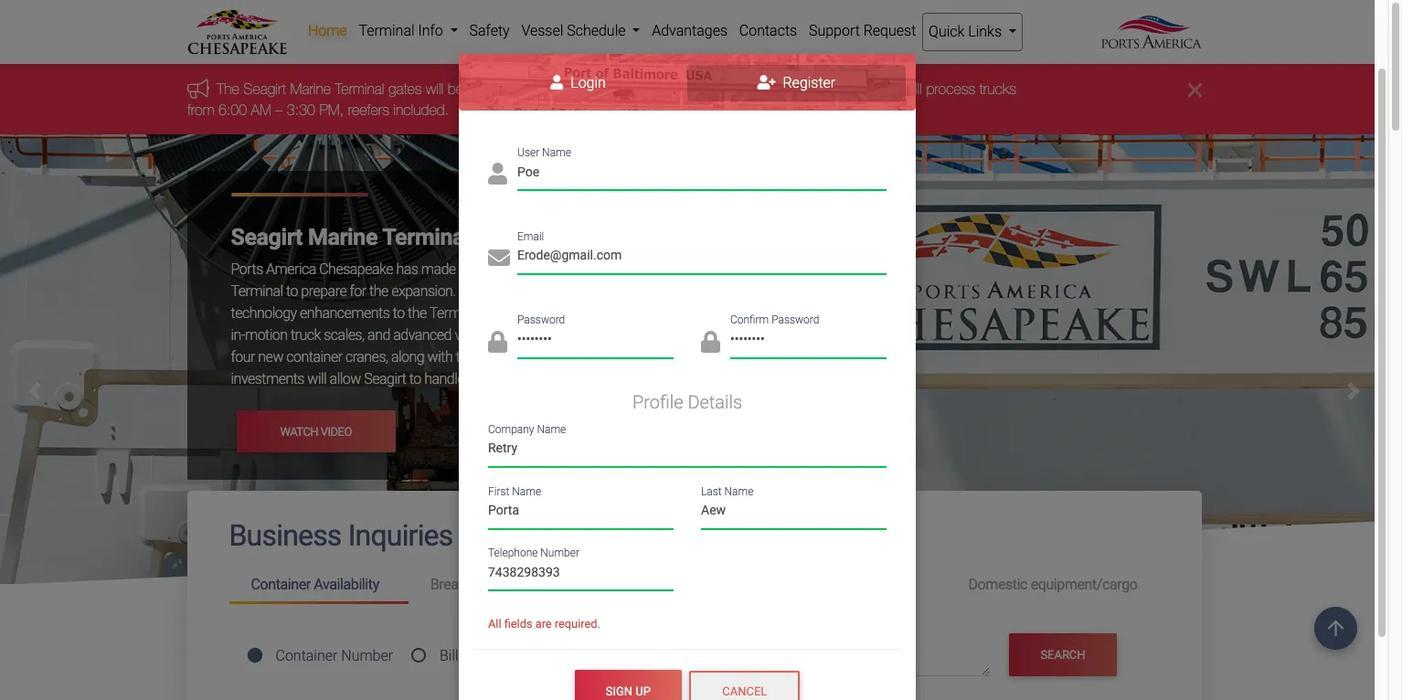 Task type: describe. For each thing, give the bounding box(es) containing it.
advanced
[[393, 326, 452, 344]]

user name
[[517, 146, 571, 159]]

video
[[321, 425, 352, 438]]

Company Name text field
[[488, 435, 887, 467]]

america
[[266, 261, 316, 278]]

reefers
[[347, 101, 389, 118]]

bill of lading
[[440, 647, 523, 664]]

expansion
[[475, 224, 578, 251]]

0 vertical spatial investments
[[602, 326, 675, 344]]

name for user name
[[542, 146, 571, 159]]

Last Name text field
[[701, 496, 887, 529]]

new
[[258, 348, 283, 366]]

fields
[[504, 617, 532, 631]]

14,000
[[493, 370, 534, 388]]

enter
[[708, 647, 741, 665]]

lock image
[[488, 330, 507, 352]]

day.
[[670, 81, 697, 97]]

main
[[727, 81, 757, 97]]

advantages
[[652, 22, 728, 39]]

the right for
[[369, 283, 388, 300]]

availability for breakbulk availability
[[494, 576, 560, 593]]

Enter Container Numbers text field
[[708, 645, 990, 676]]

sign up
[[606, 684, 651, 698]]

the down the at
[[617, 283, 636, 300]]

be
[[447, 81, 463, 97]]

on
[[502, 81, 518, 97]]

technology
[[231, 305, 297, 322]]

october
[[522, 81, 571, 97]]

(tos),
[[594, 305, 631, 322]]

2 the from the left
[[701, 81, 723, 97]]

domestic equipment/cargo link
[[946, 568, 1159, 602]]

2 horizontal spatial will
[[904, 81, 922, 97]]

motion
[[245, 326, 288, 344]]

user image
[[551, 75, 563, 89]]

user
[[517, 146, 539, 159]]

terminal up technology
[[231, 283, 283, 300]]

and inside ports america chesapeake has made significant improvements at seagirt marine terminal to                          prepare for the expansion. infrastructure upgrades to the terminal include technology                          enhancements to the terminal operating system (tos), improved weigh- in-motion truck scales,                          and advanced visibility tools. additional investments include four new container cranes,                          along with the upgrade of a second 50-foot berth. these investments will allow seagirt                          to handle two 14,000 teu vessels simultaneously.
[[367, 326, 390, 344]]

confirm password
[[730, 314, 819, 326]]

vessels
[[565, 370, 609, 388]]

equipment/cargo
[[1031, 576, 1137, 593]]

number for container number
[[341, 647, 393, 664]]

Telephone Number text field
[[488, 558, 674, 591]]

container
[[286, 348, 342, 366]]

company
[[488, 423, 534, 436]]

breakbulk
[[430, 576, 491, 593]]

request
[[863, 22, 916, 39]]

upgrade
[[478, 348, 527, 366]]

profile details
[[632, 391, 742, 413]]

breakbulk availability link
[[408, 568, 588, 602]]

teu
[[536, 370, 562, 388]]

2 password from the left
[[772, 314, 819, 326]]

the seagirt marine terminal gates will be open on october 9th, columbus day. the main gate and new vail gate will process trucks from 6:00 am – 3:30 pm, reefers included. link
[[187, 81, 1016, 118]]

the seagirt marine terminal gates will be open on october 9th, columbus day. the main gate and new vail gate will process trucks from 6:00 am – 3:30 pm, reefers included. alert
[[0, 64, 1388, 135]]

lading
[[480, 647, 523, 664]]

2 gate from the left
[[874, 81, 900, 97]]

to down america
[[286, 283, 298, 300]]

foot
[[622, 348, 646, 366]]

container up 'cancel' "button"
[[745, 647, 807, 665]]

50-
[[603, 348, 622, 366]]

profile
[[632, 391, 683, 413]]

process
[[926, 81, 975, 97]]

marine inside the seagirt marine terminal gates will be open on october 9th, columbus day. the main gate and new vail gate will process trucks from 6:00 am – 3:30 pm, reefers included.
[[290, 81, 331, 97]]

register link
[[687, 65, 906, 101]]

terminal up made
[[382, 224, 470, 251]]

last
[[701, 485, 722, 498]]

handle
[[424, 370, 464, 388]]

to up (tos),
[[602, 283, 614, 300]]

search button
[[1009, 634, 1117, 676]]

all fields are required.
[[488, 617, 600, 631]]

1 the from the left
[[216, 81, 239, 97]]

home link
[[302, 13, 353, 49]]

container availability link
[[229, 568, 408, 604]]

ports
[[231, 261, 263, 278]]

truck
[[291, 326, 321, 344]]

telephone
[[488, 547, 538, 559]]

watch video link
[[236, 411, 396, 453]]

tools.
[[504, 326, 536, 344]]

first name
[[488, 485, 541, 498]]

to up advanced
[[393, 305, 405, 322]]

gates
[[388, 81, 421, 97]]

the right with
[[456, 348, 475, 366]]

user image
[[488, 163, 507, 185]]

bullhorn image
[[187, 78, 216, 99]]

inquiries
[[348, 518, 453, 553]]

a
[[545, 348, 553, 366]]

pm,
[[319, 101, 343, 118]]

improvements
[[523, 261, 610, 278]]

new
[[818, 81, 846, 97]]

trucks
[[979, 81, 1016, 97]]

chesapeake
[[319, 261, 393, 278]]

domestic equipment/cargo
[[968, 576, 1137, 593]]

included.
[[393, 101, 448, 118]]

of
[[462, 647, 477, 664]]

system
[[546, 305, 591, 322]]

support request link
[[803, 13, 922, 49]]

up
[[635, 684, 651, 698]]

terminal
[[639, 283, 688, 300]]

user plus image
[[757, 75, 776, 89]]



Task type: vqa. For each thing, say whether or not it's contained in the screenshot.
investments to the right
yes



Task type: locate. For each thing, give the bounding box(es) containing it.
marine up 3:30
[[290, 81, 331, 97]]

name right first at the bottom
[[512, 485, 541, 498]]

availability down the business inquiries
[[314, 576, 379, 593]]

1 vertical spatial include
[[678, 326, 721, 344]]

and inside the seagirt marine terminal gates will be open on october 9th, columbus day. the main gate and new vail gate will process trucks from 6:00 am – 3:30 pm, reefers included.
[[791, 81, 814, 97]]

go to top image
[[1314, 607, 1357, 650]]

seagirt inside the seagirt marine terminal gates will be open on october 9th, columbus day. the main gate and new vail gate will process trucks from 6:00 am – 3:30 pm, reefers included.
[[243, 81, 286, 97]]

3:30
[[286, 101, 315, 118]]

0 horizontal spatial availability
[[314, 576, 379, 593]]

close image
[[1188, 79, 1201, 101]]

9th,
[[575, 81, 599, 97]]

prepare
[[301, 283, 347, 300]]

numbers
[[811, 647, 870, 665]]

safety link
[[464, 13, 516, 49]]

1 horizontal spatial availability
[[494, 576, 560, 593]]

marine up terminal
[[673, 261, 715, 278]]

availability for container availability
[[314, 576, 379, 593]]

cancel button
[[689, 671, 800, 700]]

–
[[275, 101, 282, 118]]

the up "6:00" at the left top of page
[[216, 81, 239, 97]]

number for telephone number
[[540, 547, 579, 559]]

1 horizontal spatial the
[[701, 81, 723, 97]]

expansion image
[[0, 135, 1388, 700]]

will down the container
[[307, 370, 326, 388]]

business inquiries
[[229, 518, 453, 553]]

login
[[567, 74, 606, 91]]

for
[[350, 283, 366, 300]]

password up tools.
[[517, 314, 565, 326]]

to down along
[[409, 370, 421, 388]]

password
[[517, 314, 565, 326], [772, 314, 819, 326]]

tab list
[[459, 54, 916, 110]]

in-
[[231, 326, 245, 344]]

four
[[231, 348, 255, 366]]

0 vertical spatial number
[[540, 547, 579, 559]]

container number
[[276, 647, 393, 664]]

last name
[[701, 485, 754, 498]]

company name
[[488, 423, 566, 436]]

made
[[421, 261, 456, 278]]

upgrades
[[543, 283, 599, 300]]

weigh-
[[693, 305, 733, 322]]

cranes,
[[345, 348, 388, 366]]

1 horizontal spatial investments
[[602, 326, 675, 344]]

ports america chesapeake has made significant improvements at seagirt marine terminal to                          prepare for the expansion. infrastructure upgrades to the terminal include technology                          enhancements to the terminal operating system (tos), improved weigh- in-motion truck scales,                          and advanced visibility tools. additional investments include four new container cranes,                          along with the upgrade of a second 50-foot berth. these investments will allow seagirt                          to handle two 14,000 teu vessels simultaneously.
[[231, 261, 733, 388]]

marine up chesapeake
[[308, 224, 378, 251]]

infrastructure
[[459, 283, 539, 300]]

0 vertical spatial and
[[791, 81, 814, 97]]

marine
[[290, 81, 331, 97], [308, 224, 378, 251], [673, 261, 715, 278]]

two
[[467, 370, 490, 388]]

1 vertical spatial number
[[341, 647, 393, 664]]

marine inside ports america chesapeake has made significant improvements at seagirt marine terminal to                          prepare for the expansion. infrastructure upgrades to the terminal include technology                          enhancements to the terminal operating system (tos), improved weigh- in-motion truck scales,                          and advanced visibility tools. additional investments include four new container cranes,                          along with the upgrade of a second 50-foot berth. these investments will allow seagirt                          to handle two 14,000 teu vessels simultaneously.
[[673, 261, 715, 278]]

lock image
[[701, 330, 720, 352]]

confirm
[[730, 314, 769, 326]]

will left be
[[425, 81, 443, 97]]

name
[[542, 146, 571, 159], [537, 423, 566, 436], [512, 485, 541, 498], [724, 485, 754, 498]]

1 vertical spatial investments
[[231, 370, 304, 388]]

number left the bill
[[341, 647, 393, 664]]

home
[[308, 22, 347, 39]]

6:00
[[218, 101, 246, 118]]

container for container number
[[276, 647, 338, 664]]

name for first name
[[512, 485, 541, 498]]

terminal up visibility
[[429, 305, 482, 322]]

enhancements
[[300, 305, 390, 322]]

seagirt up ports
[[231, 224, 303, 251]]

details
[[688, 391, 742, 413]]

0 vertical spatial include
[[691, 283, 733, 300]]

bill
[[440, 647, 458, 664]]

Confirm Password password field
[[730, 325, 887, 358]]

terminal
[[335, 81, 384, 97], [382, 224, 470, 251], [231, 283, 283, 300], [429, 305, 482, 322]]

support request
[[809, 22, 916, 39]]

the up advanced
[[408, 305, 427, 322]]

2 availability from the left
[[494, 576, 560, 593]]

container down business
[[251, 576, 311, 593]]

domestic
[[968, 576, 1027, 593]]

contacts
[[739, 22, 797, 39]]

0 vertical spatial marine
[[290, 81, 331, 97]]

investments up foot
[[602, 326, 675, 344]]

availability down telephone number
[[494, 576, 560, 593]]

terminal up the reefers
[[335, 81, 384, 97]]

expansion.
[[391, 283, 456, 300]]

from
[[187, 101, 214, 118]]

scales,
[[324, 326, 364, 344]]

0 horizontal spatial and
[[367, 326, 390, 344]]

1 horizontal spatial and
[[791, 81, 814, 97]]

availability inside container availability link
[[314, 576, 379, 593]]

these
[[686, 348, 723, 366]]

tab list containing login
[[459, 54, 916, 110]]

User Name text field
[[517, 158, 887, 190]]

1 vertical spatial marine
[[308, 224, 378, 251]]

will inside ports america chesapeake has made significant improvements at seagirt marine terminal to                          prepare for the expansion. infrastructure upgrades to the terminal include technology                          enhancements to the terminal operating system (tos), improved weigh- in-motion truck scales,                          and advanced visibility tools. additional investments include four new container cranes,                          along with the upgrade of a second 50-foot berth. these investments will allow seagirt                          to handle two 14,000 teu vessels simultaneously.
[[307, 370, 326, 388]]

First Name text field
[[488, 496, 674, 529]]

1 horizontal spatial number
[[540, 547, 579, 559]]

and up cranes,
[[367, 326, 390, 344]]

1 availability from the left
[[314, 576, 379, 593]]

0 horizontal spatial password
[[517, 314, 565, 326]]

0 horizontal spatial will
[[307, 370, 326, 388]]

vail
[[850, 81, 870, 97]]

booking/edo
[[610, 576, 693, 593]]

include up these
[[678, 326, 721, 344]]

along
[[391, 348, 424, 366]]

to
[[286, 283, 298, 300], [602, 283, 614, 300], [393, 305, 405, 322], [409, 370, 421, 388]]

0 horizontal spatial investments
[[231, 370, 304, 388]]

contacts link
[[733, 13, 803, 49]]

simultaneously.
[[612, 370, 705, 388]]

name right "user"
[[542, 146, 571, 159]]

and left "new"
[[791, 81, 814, 97]]

seagirt down cranes,
[[364, 370, 406, 388]]

Password password field
[[517, 325, 674, 358]]

gate right "vail"
[[874, 81, 900, 97]]

am
[[250, 101, 271, 118]]

required.
[[555, 617, 600, 631]]

number down first name text box
[[540, 547, 579, 559]]

1 vertical spatial and
[[367, 326, 390, 344]]

operating
[[485, 305, 543, 322]]

name right the company
[[537, 423, 566, 436]]

Email text field
[[517, 242, 887, 274]]

safety
[[469, 22, 510, 39]]

1 horizontal spatial password
[[772, 314, 819, 326]]

with
[[427, 348, 453, 366]]

1 horizontal spatial gate
[[874, 81, 900, 97]]

1 password from the left
[[517, 314, 565, 326]]

gate right main at the right top of page
[[761, 81, 787, 97]]

are
[[535, 617, 552, 631]]

seagirt up terminal
[[628, 261, 670, 278]]

the
[[369, 283, 388, 300], [617, 283, 636, 300], [408, 305, 427, 322], [456, 348, 475, 366]]

the right day. at left
[[701, 81, 723, 97]]

container for container availability
[[251, 576, 311, 593]]

significant
[[459, 261, 520, 278]]

envelope image
[[488, 247, 510, 269]]

0 horizontal spatial the
[[216, 81, 239, 97]]

seagirt
[[243, 81, 286, 97], [231, 224, 303, 251], [628, 261, 670, 278], [364, 370, 406, 388]]

booking/edo link
[[588, 568, 767, 602]]

at
[[613, 261, 625, 278]]

second
[[556, 348, 600, 366]]

0 horizontal spatial number
[[341, 647, 393, 664]]

watch
[[280, 425, 318, 438]]

name for company name
[[537, 423, 566, 436]]

container availability
[[251, 576, 379, 593]]

has
[[396, 261, 418, 278]]

berth.
[[649, 348, 684, 366]]

name right the last
[[724, 485, 754, 498]]

will left process at the right top of page
[[904, 81, 922, 97]]

include up weigh- on the top of the page
[[691, 283, 733, 300]]

name for last name
[[724, 485, 754, 498]]

first
[[488, 485, 509, 498]]

2 vertical spatial marine
[[673, 261, 715, 278]]

telephone number
[[488, 547, 579, 559]]

0 horizontal spatial gate
[[761, 81, 787, 97]]

1 horizontal spatial will
[[425, 81, 443, 97]]

the
[[216, 81, 239, 97], [701, 81, 723, 97]]

availability inside breakbulk availability link
[[494, 576, 560, 593]]

password right 'confirm'
[[772, 314, 819, 326]]

container down container availability link
[[276, 647, 338, 664]]

include
[[691, 283, 733, 300], [678, 326, 721, 344]]

terminal inside the seagirt marine terminal gates will be open on october 9th, columbus day. the main gate and new vail gate will process trucks from 6:00 am – 3:30 pm, reefers included.
[[335, 81, 384, 97]]

investments down "new"
[[231, 370, 304, 388]]

breakbulk availability
[[430, 576, 560, 593]]

advantages link
[[646, 13, 733, 49]]

sign
[[606, 684, 633, 698]]

seagirt up am
[[243, 81, 286, 97]]

the seagirt marine terminal gates will be open on october 9th, columbus day. the main gate and new vail gate will process trucks from 6:00 am – 3:30 pm, reefers included.
[[187, 81, 1016, 118]]

watch video
[[280, 425, 352, 438]]

1 gate from the left
[[761, 81, 787, 97]]

business
[[229, 518, 341, 553]]

allow
[[330, 370, 361, 388]]



